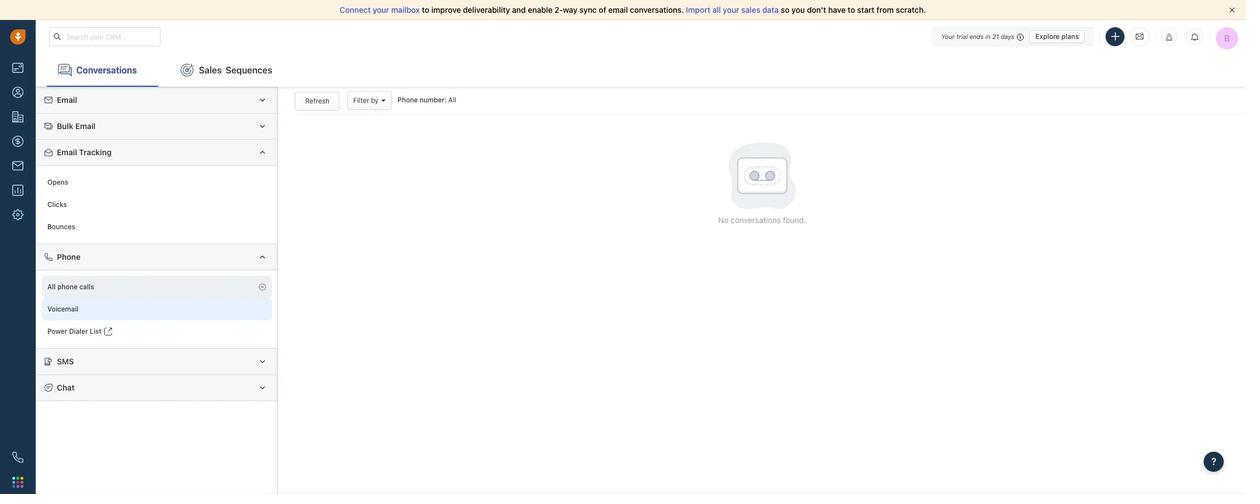 Task type: describe. For each thing, give the bounding box(es) containing it.
send email image
[[1136, 32, 1144, 41]]

opens link
[[42, 172, 272, 194]]

Search your CRM... text field
[[49, 27, 161, 46]]

no
[[718, 216, 729, 225]]

:
[[444, 96, 447, 104]]

voicemail link
[[42, 299, 272, 321]]

import
[[686, 5, 710, 14]]

sms
[[57, 357, 74, 367]]

connect
[[340, 5, 371, 14]]

sales sequences
[[199, 65, 272, 75]]

sales
[[741, 5, 760, 14]]

ends
[[970, 33, 984, 40]]

conversations link
[[47, 54, 158, 87]]

power dialer list link
[[42, 321, 272, 343]]

email
[[608, 5, 628, 14]]

bounces
[[47, 223, 75, 231]]

by
[[371, 97, 379, 105]]

start
[[857, 5, 875, 14]]

no conversations found.
[[718, 216, 806, 225]]

close image
[[1229, 7, 1235, 13]]

way
[[563, 5, 577, 14]]

1 your from the left
[[373, 5, 389, 14]]

found.
[[783, 216, 806, 225]]

connect your mailbox to improve deliverability and enable 2-way sync of email conversations. import all your sales data so you don't have to start from scratch.
[[340, 5, 926, 14]]

your trial ends in 21 days
[[941, 33, 1014, 40]]

all phone calls link
[[42, 276, 272, 299]]

email for email tracking
[[57, 148, 77, 157]]

chat
[[57, 383, 75, 393]]

1 vertical spatial email
[[75, 121, 96, 131]]

clicks
[[47, 201, 67, 209]]

plans
[[1062, 32, 1079, 40]]

from
[[877, 5, 894, 14]]

1 to from the left
[[422, 5, 429, 14]]

import all your sales data link
[[686, 5, 781, 14]]

your
[[941, 33, 955, 40]]

1 vertical spatial all
[[47, 283, 56, 292]]

conversations
[[76, 65, 137, 75]]

dialer
[[69, 328, 88, 336]]

0 vertical spatial all
[[448, 96, 456, 104]]

enable
[[528, 5, 553, 14]]

all phone calls
[[47, 283, 94, 292]]

number
[[420, 96, 444, 104]]

bulk
[[57, 121, 73, 131]]

days
[[1001, 33, 1014, 40]]

what's new image
[[1165, 33, 1173, 41]]

phone
[[57, 283, 78, 292]]

conversations
[[731, 216, 781, 225]]



Task type: locate. For each thing, give the bounding box(es) containing it.
refresh button
[[295, 92, 340, 111]]

2 your from the left
[[723, 5, 739, 14]]

tab list containing conversations
[[36, 54, 1246, 87]]

don't
[[807, 5, 826, 14]]

of
[[599, 5, 606, 14]]

opens
[[47, 179, 68, 187]]

to right mailbox in the left top of the page
[[422, 5, 429, 14]]

deliverability
[[463, 5, 510, 14]]

voicemail
[[47, 306, 78, 314]]

you
[[792, 5, 805, 14]]

freshworks switcher image
[[12, 477, 23, 489]]

bounces link
[[42, 216, 272, 238]]

0 horizontal spatial phone
[[57, 252, 81, 262]]

tracking
[[79, 148, 112, 157]]

phone image
[[12, 453, 23, 464]]

in
[[985, 33, 991, 40]]

your
[[373, 5, 389, 14], [723, 5, 739, 14]]

so
[[781, 5, 790, 14]]

0 horizontal spatial your
[[373, 5, 389, 14]]

email tracking
[[57, 148, 112, 157]]

email right bulk
[[75, 121, 96, 131]]

calls
[[79, 283, 94, 292]]

your left mailbox in the left top of the page
[[373, 5, 389, 14]]

to left start
[[848, 5, 855, 14]]

filter by
[[353, 97, 379, 105]]

phone element
[[7, 447, 29, 469]]

power
[[47, 328, 67, 336]]

phone for phone number : all
[[398, 96, 418, 104]]

filter
[[353, 97, 369, 105]]

1 horizontal spatial to
[[848, 5, 855, 14]]

all left phone
[[47, 283, 56, 292]]

filter by button
[[347, 92, 392, 110]]

your right all
[[723, 5, 739, 14]]

21
[[992, 33, 999, 40]]

explore plans
[[1036, 32, 1079, 40]]

phone for phone
[[57, 252, 81, 262]]

sales sequences link
[[169, 54, 283, 87]]

email up bulk
[[57, 95, 77, 105]]

clicks link
[[42, 194, 272, 216]]

connect your mailbox link
[[340, 5, 422, 14]]

refresh
[[305, 97, 329, 105]]

list
[[90, 328, 101, 336]]

phone left number
[[398, 96, 418, 104]]

tab list
[[36, 54, 1246, 87]]

2 to from the left
[[848, 5, 855, 14]]

email for email
[[57, 95, 77, 105]]

1 horizontal spatial phone
[[398, 96, 418, 104]]

all right :
[[448, 96, 456, 104]]

2 vertical spatial email
[[57, 148, 77, 157]]

email down bulk
[[57, 148, 77, 157]]

sync
[[579, 5, 597, 14]]

0 vertical spatial phone
[[398, 96, 418, 104]]

explore
[[1036, 32, 1060, 40]]

1 vertical spatial phone
[[57, 252, 81, 262]]

email
[[57, 95, 77, 105], [75, 121, 96, 131], [57, 148, 77, 157]]

mailbox
[[391, 5, 420, 14]]

1 horizontal spatial your
[[723, 5, 739, 14]]

phone number : all
[[398, 96, 456, 104]]

all
[[712, 5, 721, 14]]

power dialer list
[[47, 328, 101, 336]]

0 vertical spatial email
[[57, 95, 77, 105]]

0 horizontal spatial all
[[47, 283, 56, 292]]

phone
[[398, 96, 418, 104], [57, 252, 81, 262]]

have
[[828, 5, 846, 14]]

improve
[[431, 5, 461, 14]]

data
[[762, 5, 779, 14]]

2-
[[555, 5, 563, 14]]

and
[[512, 5, 526, 14]]

1 horizontal spatial all
[[448, 96, 456, 104]]

sales
[[199, 65, 222, 75]]

to
[[422, 5, 429, 14], [848, 5, 855, 14]]

bulk email
[[57, 121, 96, 131]]

scratch.
[[896, 5, 926, 14]]

all
[[448, 96, 456, 104], [47, 283, 56, 292]]

sequences
[[226, 65, 272, 75]]

explore plans link
[[1029, 30, 1085, 43]]

trial
[[957, 33, 968, 40]]

conversations.
[[630, 5, 684, 14]]

phone up phone
[[57, 252, 81, 262]]

0 horizontal spatial to
[[422, 5, 429, 14]]



Task type: vqa. For each thing, say whether or not it's contained in the screenshot.
mng settings image
no



